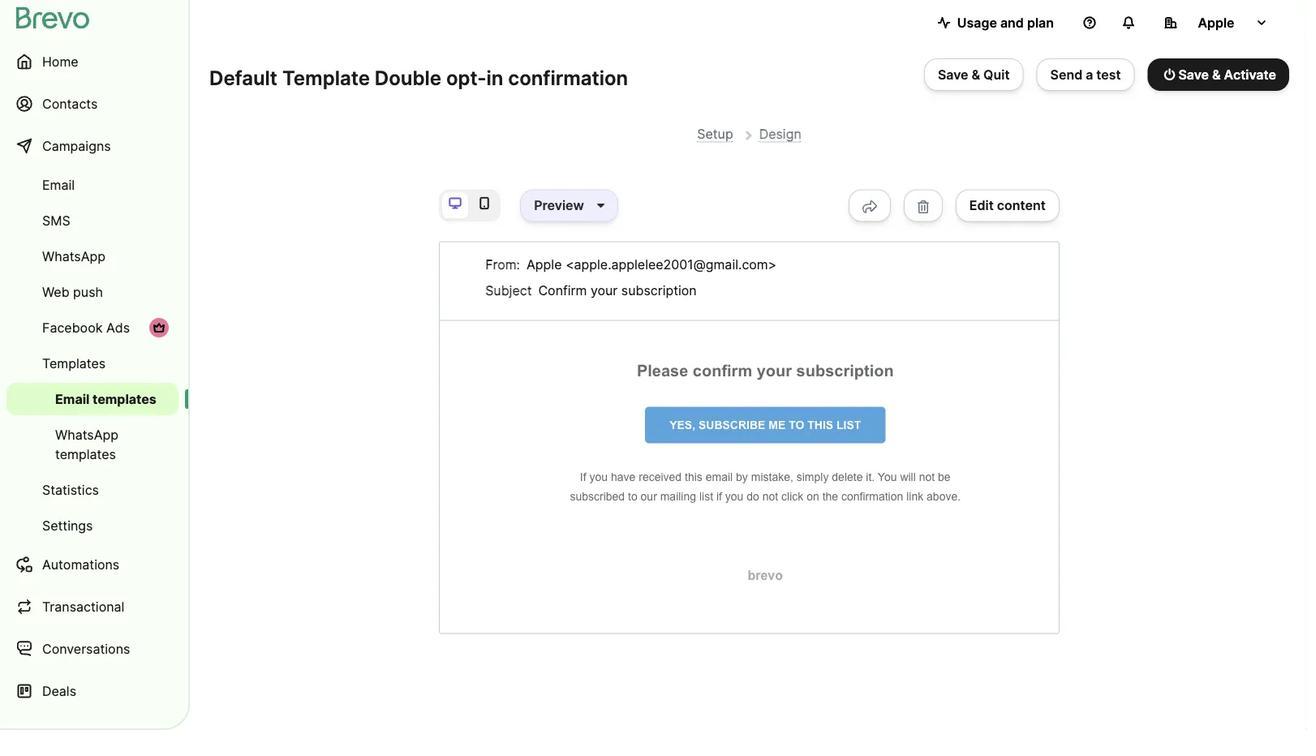 Task type: describe. For each thing, give the bounding box(es) containing it.
confirmation
[[508, 66, 628, 90]]

settings
[[42, 518, 93, 534]]

power off image
[[1165, 68, 1176, 81]]

<apple.applelee2001@gmail.com>
[[566, 257, 777, 273]]

left___rvooi image
[[153, 321, 166, 334]]

from
[[486, 257, 517, 273]]

save for save & activate
[[1179, 67, 1210, 82]]

& for activate
[[1213, 67, 1221, 82]]

apple inside button
[[1199, 15, 1235, 30]]

whatsapp for whatsapp templates
[[55, 427, 119, 443]]

templates for whatsapp templates
[[55, 446, 116, 462]]

deals link
[[6, 672, 179, 711]]

your
[[591, 283, 618, 299]]

contacts link
[[6, 84, 179, 123]]

1 vertical spatial apple
[[527, 257, 562, 273]]

whatsapp link
[[6, 240, 179, 273]]

campaigns
[[42, 138, 111, 154]]

send a test
[[1051, 67, 1122, 82]]

test
[[1097, 67, 1122, 82]]

design
[[760, 126, 802, 142]]

settings link
[[6, 510, 179, 542]]

ads
[[106, 320, 130, 336]]

email for email
[[42, 177, 75, 193]]

plan
[[1028, 15, 1055, 30]]

default template double opt-in confirmation
[[209, 66, 628, 90]]

opt-
[[446, 66, 487, 90]]

statistics
[[42, 482, 99, 498]]

setup link
[[698, 126, 734, 142]]

confirm
[[539, 283, 587, 299]]

save for save & quit
[[938, 67, 969, 82]]

& for quit
[[972, 67, 981, 82]]

:
[[517, 257, 520, 273]]

subject confirm your subscription
[[486, 283, 697, 299]]

template
[[282, 66, 370, 90]]

web
[[42, 284, 70, 300]]

email for email templates
[[55, 391, 90, 407]]

subscription
[[622, 283, 697, 299]]

from : apple <apple.applelee2001@gmail.com>
[[486, 257, 777, 273]]

usage and plan
[[958, 15, 1055, 30]]

edit content
[[970, 198, 1046, 214]]

send a test button
[[1037, 58, 1135, 91]]

activate
[[1225, 67, 1277, 82]]

transactional link
[[6, 588, 179, 627]]

whatsapp for whatsapp
[[42, 248, 106, 264]]

design link
[[760, 126, 802, 142]]

subject
[[486, 283, 532, 299]]

content
[[998, 198, 1046, 214]]

send
[[1051, 67, 1083, 82]]

conversations
[[42, 641, 130, 657]]

double
[[375, 66, 442, 90]]

save & quit
[[938, 67, 1010, 82]]

contacts
[[42, 96, 98, 112]]

setup
[[698, 126, 734, 142]]

caret down image
[[597, 199, 605, 212]]



Task type: locate. For each thing, give the bounding box(es) containing it.
quit
[[984, 67, 1010, 82]]

templates up statistics link at the bottom left of the page
[[55, 446, 116, 462]]

1 horizontal spatial &
[[1213, 67, 1221, 82]]

preview
[[534, 198, 584, 214]]

whatsapp down email templates link on the bottom of page
[[55, 427, 119, 443]]

sms
[[42, 213, 70, 229]]

email link
[[6, 169, 179, 201]]

apple right : at the left top
[[527, 257, 562, 273]]

web push
[[42, 284, 103, 300]]

campaigns link
[[6, 127, 179, 166]]

save left quit
[[938, 67, 969, 82]]

whatsapp templates
[[55, 427, 119, 462]]

& left activate
[[1213, 67, 1221, 82]]

0 horizontal spatial &
[[972, 67, 981, 82]]

0 vertical spatial apple
[[1199, 15, 1235, 30]]

templates link
[[6, 347, 179, 380]]

sms link
[[6, 205, 179, 237]]

whatsapp up web push at left top
[[42, 248, 106, 264]]

in
[[487, 66, 504, 90]]

1 save from the left
[[938, 67, 969, 82]]

templates
[[93, 391, 157, 407], [55, 446, 116, 462]]

1 horizontal spatial apple
[[1199, 15, 1235, 30]]

1 vertical spatial whatsapp
[[55, 427, 119, 443]]

2 save from the left
[[1179, 67, 1210, 82]]

edit content button
[[956, 190, 1060, 222]]

templates for email templates
[[93, 391, 157, 407]]

save & activate
[[1179, 67, 1277, 82]]

save & quit button
[[925, 58, 1024, 91]]

whatsapp
[[42, 248, 106, 264], [55, 427, 119, 443]]

0 horizontal spatial apple
[[527, 257, 562, 273]]

0 vertical spatial whatsapp
[[42, 248, 106, 264]]

0 vertical spatial templates
[[93, 391, 157, 407]]

0 horizontal spatial save
[[938, 67, 969, 82]]

1 & from the left
[[972, 67, 981, 82]]

home
[[42, 54, 78, 69]]

&
[[972, 67, 981, 82], [1213, 67, 1221, 82]]

and
[[1001, 15, 1024, 30]]

statistics link
[[6, 474, 179, 507]]

default
[[209, 66, 278, 90]]

automations link
[[6, 546, 179, 585]]

automations
[[42, 557, 120, 573]]

whatsapp templates link
[[6, 419, 179, 471]]

push
[[73, 284, 103, 300]]

usage
[[958, 15, 998, 30]]

templates inside email templates link
[[93, 391, 157, 407]]

email templates
[[55, 391, 157, 407]]

save right power off icon
[[1179, 67, 1210, 82]]

deals
[[42, 684, 76, 699]]

email
[[42, 177, 75, 193], [55, 391, 90, 407]]

1 vertical spatial templates
[[55, 446, 116, 462]]

& left quit
[[972, 67, 981, 82]]

0 vertical spatial email
[[42, 177, 75, 193]]

a
[[1086, 67, 1094, 82]]

home link
[[6, 42, 179, 81]]

facebook ads link
[[6, 312, 179, 344]]

conversations link
[[6, 630, 179, 669]]

save
[[938, 67, 969, 82], [1179, 67, 1210, 82]]

apple
[[1199, 15, 1235, 30], [527, 257, 562, 273]]

transactional
[[42, 599, 125, 615]]

apple up save & activate button at the top right
[[1199, 15, 1235, 30]]

templates
[[42, 356, 106, 371]]

save & activate button
[[1148, 58, 1290, 91]]

email up sms on the top left of page
[[42, 177, 75, 193]]

facebook
[[42, 320, 103, 336]]

preview button
[[521, 190, 619, 222]]

1 horizontal spatial save
[[1179, 67, 1210, 82]]

templates down templates link
[[93, 391, 157, 407]]

edit
[[970, 198, 994, 214]]

1 vertical spatial email
[[55, 391, 90, 407]]

web push link
[[6, 276, 179, 308]]

apple button
[[1152, 6, 1282, 39]]

email down templates
[[55, 391, 90, 407]]

2 & from the left
[[1213, 67, 1221, 82]]

email templates link
[[6, 383, 179, 416]]

usage and plan button
[[925, 6, 1068, 39]]

facebook ads
[[42, 320, 130, 336]]

templates inside whatsapp templates
[[55, 446, 116, 462]]



Task type: vqa. For each thing, say whether or not it's contained in the screenshot.
Edit content
yes



